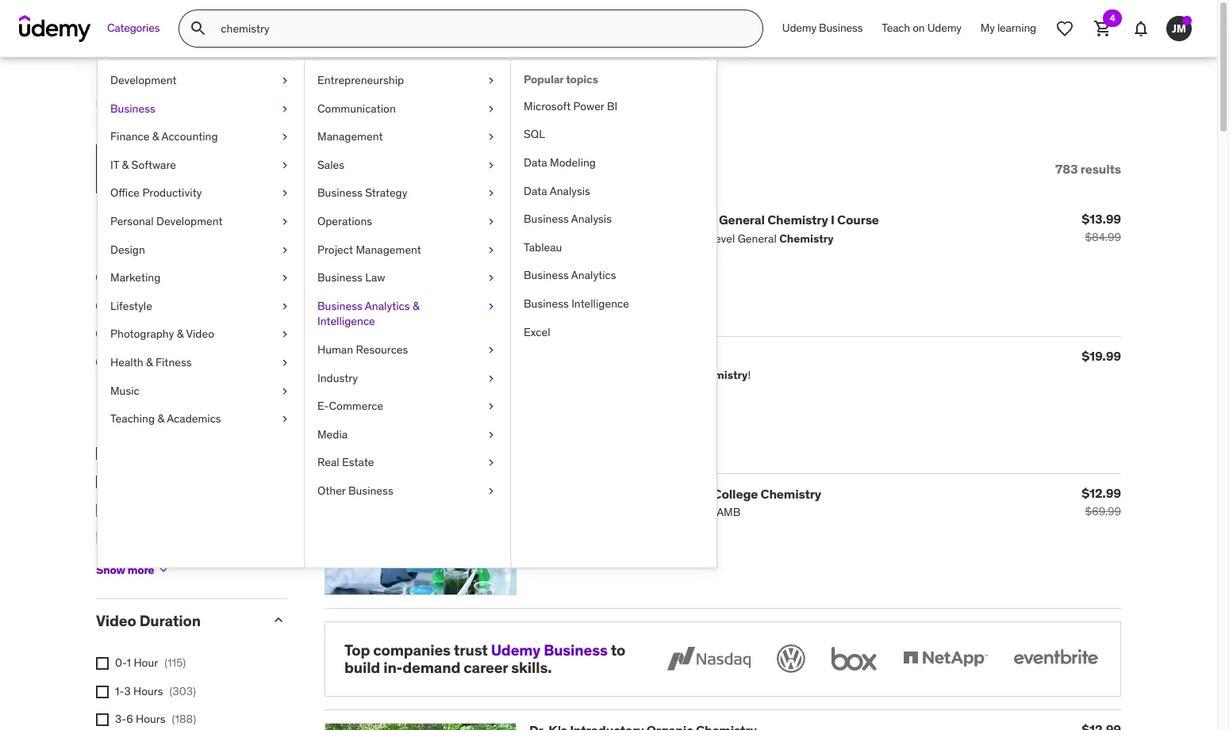 Task type: locate. For each thing, give the bounding box(es) containing it.
business up excel
[[524, 297, 569, 311]]

data modeling link
[[511, 149, 717, 177]]

hours right 3
[[133, 685, 163, 699]]

show more
[[96, 563, 154, 578]]

& right finance
[[152, 129, 159, 144]]

business up finance
[[110, 101, 155, 116]]

xsmall image inside business link
[[279, 101, 291, 117]]

business for business analysis
[[524, 212, 569, 226]]

xsmall image for e-commerce
[[485, 399, 498, 415]]

demand
[[403, 659, 460, 678]]

analytics
[[571, 268, 616, 283], [365, 299, 410, 313]]

other business
[[317, 484, 393, 498]]

learning
[[997, 21, 1036, 35]]

xsmall image inside the entrepreneurship link
[[485, 73, 498, 89]]

analysis
[[550, 184, 590, 198], [571, 212, 612, 226]]

analysis for data analysis
[[550, 184, 590, 198]]

analytics for business analytics & intelligence
[[365, 299, 410, 313]]

xsmall image for development
[[279, 73, 291, 89]]

microsoft power bi link
[[511, 93, 717, 121]]

1 vertical spatial intelligence
[[317, 314, 375, 329]]

0 vertical spatial up
[[202, 326, 214, 341]]

management link
[[305, 123, 510, 151]]

results up $13.99
[[1081, 161, 1121, 177]]

& right "health"
[[146, 355, 153, 370]]

small image
[[271, 403, 286, 419], [271, 613, 286, 629]]

estate
[[342, 456, 374, 470]]

6
[[126, 713, 133, 727]]

hours right "6"
[[136, 713, 166, 727]]

xsmall image for office productivity
[[279, 186, 291, 202]]

photography
[[110, 327, 174, 341]]

& for photography & video
[[177, 327, 184, 341]]

0 vertical spatial hours
[[133, 685, 163, 699]]

chemistry for general
[[767, 212, 828, 228]]

xsmall image inside the show more button
[[157, 564, 170, 577]]

complete right the
[[554, 486, 611, 502]]

business inside "link"
[[524, 212, 569, 226]]

health & fitness link
[[98, 349, 304, 377]]

language button
[[96, 402, 258, 421]]

wishlist image
[[1055, 19, 1074, 38]]

1 vertical spatial chemistry
[[761, 486, 821, 502]]

music
[[110, 384, 139, 398]]

xsmall image for business law
[[485, 271, 498, 286]]

development
[[110, 73, 177, 87], [156, 214, 223, 229]]

project management
[[317, 242, 421, 257]]

udemy business link left to
[[491, 641, 608, 660]]

xsmall image for sales
[[485, 158, 498, 173]]

hours
[[133, 685, 163, 699], [136, 713, 166, 727]]

operations
[[317, 214, 372, 229]]

1 vertical spatial results
[[1081, 161, 1121, 177]]

intelligence inside business analytics & intelligence
[[317, 314, 375, 329]]

& down business law link
[[413, 299, 419, 313]]

783 inside status
[[1055, 161, 1078, 177]]

xsmall image for business analytics & intelligence
[[485, 299, 498, 314]]

3-
[[115, 713, 126, 727]]

783 results
[[1055, 161, 1121, 177]]

business down business law
[[317, 299, 362, 313]]

1 horizontal spatial analytics
[[571, 268, 616, 283]]

& for teaching & academics
[[157, 412, 164, 426]]

box image
[[828, 642, 881, 676]]

communication link
[[305, 95, 510, 123]]

1 horizontal spatial udemy
[[782, 21, 816, 35]]

filter
[[125, 161, 156, 177]]

0 horizontal spatial intelligence
[[317, 314, 375, 329]]

college
[[713, 486, 758, 502]]

3.5
[[174, 326, 189, 341]]

analytics down law
[[365, 299, 410, 313]]

my
[[981, 21, 995, 35]]

1 horizontal spatial udemy business link
[[773, 10, 872, 48]]

& right 3.5
[[192, 326, 199, 341]]

xsmall image for industry
[[485, 371, 498, 387]]

analysis up business analysis
[[550, 184, 590, 198]]

chemistry right college
[[761, 486, 821, 502]]

0 horizontal spatial 783
[[96, 94, 141, 126]]

analytics for business analytics
[[571, 268, 616, 283]]

udemy inside udemy business link
[[782, 21, 816, 35]]

up right 3.5
[[202, 326, 214, 341]]

xsmall image for marketing
[[279, 271, 291, 286]]

0 vertical spatial results
[[147, 94, 229, 126]]

& for health & fitness
[[146, 355, 153, 370]]

xsmall image inside teaching & academics link
[[279, 412, 291, 427]]

xsmall image inside human resources link
[[485, 343, 498, 358]]

1 vertical spatial small image
[[271, 613, 286, 629]]

xsmall image for media
[[485, 427, 498, 443]]

hour
[[134, 656, 158, 671]]

$12.99 $69.99
[[1082, 485, 1121, 519]]

resources
[[356, 343, 408, 357]]

udemy business link left teach
[[773, 10, 872, 48]]

analysis right k's
[[571, 212, 612, 226]]

0 horizontal spatial results
[[147, 94, 229, 126]]

xsmall image for lifestyle
[[279, 299, 291, 314]]

xsmall image
[[485, 73, 498, 89], [485, 129, 498, 145], [485, 158, 498, 173], [485, 214, 498, 230], [279, 271, 291, 286], [279, 299, 291, 314], [485, 299, 498, 314], [485, 343, 498, 358], [279, 355, 291, 371], [279, 412, 291, 427], [485, 484, 498, 500], [96, 504, 109, 517], [96, 533, 109, 545], [157, 564, 170, 577], [96, 658, 109, 671]]

accounting
[[161, 129, 218, 144]]

xsmall image for business strategy
[[485, 186, 498, 202]]

data inside "link"
[[524, 184, 547, 198]]

4
[[1110, 12, 1115, 24]]

results for 783 results
[[1081, 161, 1121, 177]]

783 for 783 results
[[1055, 161, 1078, 177]]

data up the dr.
[[524, 184, 547, 198]]

first
[[630, 212, 657, 228]]

xsmall image for human resources
[[485, 343, 498, 358]]

business law link
[[305, 264, 510, 293]]

0 vertical spatial 783
[[96, 94, 141, 126]]

2 up from the top
[[202, 355, 215, 369]]

xsmall image inside business strategy link
[[485, 186, 498, 202]]

&
[[152, 129, 159, 144], [122, 158, 129, 172], [413, 299, 419, 313], [192, 326, 199, 341], [177, 327, 184, 341], [192, 355, 199, 369], [146, 355, 153, 370], [157, 412, 164, 426]]

business intelligence
[[524, 297, 629, 311]]

0 vertical spatial management
[[317, 129, 383, 144]]

up right the 3.0
[[202, 355, 215, 369]]

top companies trust udemy business
[[344, 641, 608, 660]]

xsmall image inside finance & accounting link
[[279, 129, 291, 145]]

1 horizontal spatial intelligence
[[571, 297, 629, 311]]

popular
[[524, 72, 564, 86]]

1 vertical spatial data
[[524, 184, 547, 198]]

xsmall image inside design link
[[279, 242, 291, 258]]

0 horizontal spatial analytics
[[365, 299, 410, 313]]

intelligence down business analytics link
[[571, 297, 629, 311]]

to build in-demand career skills.
[[344, 641, 625, 678]]

xsmall image inside health & fitness link
[[279, 355, 291, 371]]

industry link
[[305, 365, 510, 393]]

xsmall image for health & fitness
[[279, 355, 291, 371]]

personal development
[[110, 214, 223, 229]]

business analytics
[[524, 268, 616, 283]]

companies
[[373, 641, 451, 660]]

xsmall image inside management 'link'
[[485, 129, 498, 145]]

dr. k's complete first semester general chemistry i course
[[529, 212, 879, 228]]

finance
[[110, 129, 150, 144]]

1 vertical spatial analysis
[[571, 212, 612, 226]]

& right it
[[122, 158, 129, 172]]

teaching & academics
[[110, 412, 221, 426]]

xsmall image for communication
[[485, 101, 498, 117]]

1 vertical spatial 783
[[1055, 161, 1078, 177]]

business for business analytics
[[524, 268, 569, 283]]

xsmall image for real estate
[[485, 456, 498, 471]]

software
[[131, 158, 176, 172]]

chemistry left i at the top right of page
[[767, 212, 828, 228]]

0 vertical spatial video
[[186, 327, 214, 341]]

xsmall image inside lifestyle link
[[279, 299, 291, 314]]

analytics up business intelligence
[[571, 268, 616, 283]]

commerce
[[329, 399, 383, 414]]

results up accounting
[[147, 94, 229, 126]]

hours for 1-3 hours
[[133, 685, 163, 699]]

0 vertical spatial data
[[524, 156, 547, 170]]

1 vertical spatial up
[[202, 355, 215, 369]]

nasdaq image
[[663, 642, 755, 676]]

strategy
[[365, 186, 407, 200]]

chemistry
[[767, 212, 828, 228], [761, 486, 821, 502]]

development down categories dropdown button
[[110, 73, 177, 87]]

xsmall image for entrepreneurship
[[485, 73, 498, 89]]

1 horizontal spatial 783
[[1055, 161, 1078, 177]]

2 small image from the top
[[271, 613, 286, 629]]

1 vertical spatial analytics
[[365, 299, 410, 313]]

xsmall image inside e-commerce "link"
[[485, 399, 498, 415]]

xsmall image inside other business link
[[485, 484, 498, 500]]

0 vertical spatial chemistry
[[767, 212, 828, 228]]

0 vertical spatial analytics
[[571, 268, 616, 283]]

up for 3.0 & up
[[202, 355, 215, 369]]

xsmall image inside photography & video link
[[279, 327, 291, 343]]

business up tableau
[[524, 212, 569, 226]]

management up law
[[356, 242, 421, 257]]

& up the 3.0
[[177, 327, 184, 341]]

xsmall image inside project management link
[[485, 242, 498, 258]]

productivity
[[142, 186, 202, 200]]

data for data modeling
[[524, 156, 547, 170]]

video down lifestyle link
[[186, 327, 214, 341]]

udemy
[[782, 21, 816, 35], [927, 21, 962, 35], [491, 641, 540, 660]]

3.0
[[174, 355, 190, 369]]

microsoft
[[524, 99, 571, 113]]

data down sql at the top left
[[524, 156, 547, 170]]

xsmall image for it & software
[[279, 158, 291, 173]]

real estate link
[[305, 449, 510, 478]]

1 small image from the top
[[271, 403, 286, 419]]

the complete high school and college chemistry link
[[529, 486, 821, 502]]

783 results for "chemistry"
[[96, 94, 418, 126]]

udemy business link
[[773, 10, 872, 48], [491, 641, 608, 660]]

xsmall image inside media link
[[485, 427, 498, 443]]

xsmall image inside real estate link
[[485, 456, 498, 471]]

analytics inside business analytics & intelligence
[[365, 299, 410, 313]]

3.0 & up
[[174, 355, 215, 369]]

xsmall image inside industry link
[[485, 371, 498, 387]]

business up operations
[[317, 186, 362, 200]]

business inside business analytics & intelligence
[[317, 299, 362, 313]]

0 vertical spatial development
[[110, 73, 177, 87]]

communication
[[317, 101, 396, 116]]

xsmall image inside business law link
[[485, 271, 498, 286]]

xsmall image inside office productivity link
[[279, 186, 291, 202]]

career
[[464, 659, 508, 678]]

xsmall image inside personal development link
[[279, 214, 291, 230]]

media link
[[305, 421, 510, 449]]

1 horizontal spatial results
[[1081, 161, 1121, 177]]

complete up tableau link
[[570, 212, 628, 228]]

xsmall image inside marketing link
[[279, 271, 291, 286]]

0 horizontal spatial udemy business link
[[491, 641, 608, 660]]

xsmall image inside operations link
[[485, 214, 498, 230]]

chemistry for college
[[761, 486, 821, 502]]

business strategy link
[[305, 180, 510, 208]]

xsmall image inside development link
[[279, 73, 291, 89]]

marketing
[[110, 271, 161, 285]]

teaching & academics link
[[98, 406, 304, 434]]

business down tableau
[[524, 268, 569, 283]]

0 vertical spatial udemy business link
[[773, 10, 872, 48]]

data analysis link
[[511, 177, 717, 206]]

skills.
[[511, 659, 552, 678]]

xsmall image
[[279, 73, 291, 89], [279, 101, 291, 117], [485, 101, 498, 117], [279, 129, 291, 145], [279, 158, 291, 173], [279, 186, 291, 202], [485, 186, 498, 202], [279, 214, 291, 230], [279, 242, 291, 258], [485, 242, 498, 258], [485, 271, 498, 286], [279, 327, 291, 343], [485, 371, 498, 387], [279, 384, 291, 399], [485, 399, 498, 415], [485, 427, 498, 443], [96, 448, 109, 461], [485, 456, 498, 471], [96, 476, 109, 489], [96, 686, 109, 699], [96, 714, 109, 727]]

xsmall image inside it & software link
[[279, 158, 291, 173]]

bi
[[607, 99, 618, 113]]

teach on udemy
[[882, 21, 962, 35]]

xsmall image inside business analytics & intelligence link
[[485, 299, 498, 314]]

intelligence inside business intelligence link
[[571, 297, 629, 311]]

volkswagen image
[[774, 642, 809, 676]]

xsmall image inside music link
[[279, 384, 291, 399]]

xsmall image for operations
[[485, 214, 498, 230]]

business down project
[[317, 271, 362, 285]]

1 data from the top
[[524, 156, 547, 170]]

2 horizontal spatial udemy
[[927, 21, 962, 35]]

xsmall image for music
[[279, 384, 291, 399]]

xsmall image for design
[[279, 242, 291, 258]]

e-
[[317, 399, 329, 414]]

business analysis
[[524, 212, 612, 226]]

0-1 hour (115)
[[115, 656, 186, 671]]

business law
[[317, 271, 385, 285]]

top
[[344, 641, 370, 660]]

0 vertical spatial intelligence
[[571, 297, 629, 311]]

2 data from the top
[[524, 184, 547, 198]]

development down office productivity link on the top of the page
[[156, 214, 223, 229]]

1 vertical spatial hours
[[136, 713, 166, 727]]

business down estate
[[348, 484, 393, 498]]

music link
[[98, 377, 304, 406]]

xsmall image inside sales link
[[485, 158, 498, 173]]

management
[[317, 129, 383, 144], [356, 242, 421, 257]]

& right the 3.0
[[192, 355, 199, 369]]

1 vertical spatial udemy business link
[[491, 641, 608, 660]]

& right teaching
[[157, 412, 164, 426]]

business analytics link
[[511, 262, 717, 290]]

management down "chemistry"
[[317, 129, 383, 144]]

xsmall image inside 'communication' link
[[485, 101, 498, 117]]

intelligence up human
[[317, 314, 375, 329]]

results inside 783 results status
[[1081, 161, 1121, 177]]

0 vertical spatial small image
[[271, 403, 286, 419]]

0 vertical spatial analysis
[[550, 184, 590, 198]]

1 up from the top
[[202, 326, 214, 341]]

$12.99
[[1082, 485, 1121, 501]]

1 vertical spatial video
[[96, 612, 136, 631]]

video up 0-
[[96, 612, 136, 631]]



Task type: describe. For each thing, give the bounding box(es) containing it.
duration
[[139, 612, 201, 631]]

business left teach
[[819, 21, 863, 35]]

lifestyle
[[110, 299, 152, 313]]

office
[[110, 186, 140, 200]]

power
[[573, 99, 604, 113]]

more
[[127, 563, 154, 578]]

you have alerts image
[[1182, 16, 1192, 25]]

xsmall image for project management
[[485, 242, 498, 258]]

human resources
[[317, 343, 408, 357]]

$19.99
[[1082, 348, 1121, 364]]

business for business
[[110, 101, 155, 116]]

& for it & software
[[122, 158, 129, 172]]

excel
[[524, 325, 550, 339]]

development link
[[98, 67, 304, 95]]

teaching
[[110, 412, 155, 426]]

business for business analytics & intelligence
[[317, 299, 362, 313]]

photography & video link
[[98, 321, 304, 349]]

categories button
[[98, 10, 169, 48]]

up for 3.5 & up
[[202, 326, 214, 341]]

xsmall image for teaching & academics
[[279, 412, 291, 427]]

1-3 hours (303)
[[115, 685, 196, 699]]

small image for video duration
[[271, 613, 286, 629]]

design link
[[98, 236, 304, 264]]

industry
[[317, 371, 358, 385]]

teach
[[882, 21, 910, 35]]

udemy business
[[782, 21, 863, 35]]

video duration
[[96, 612, 201, 631]]

small image for language
[[271, 403, 286, 419]]

jm link
[[1160, 10, 1198, 48]]

xsmall image for finance & accounting
[[279, 129, 291, 145]]

xsmall image for show more
[[157, 564, 170, 577]]

real
[[317, 456, 339, 470]]

personal development link
[[98, 208, 304, 236]]

3-6 hours (188)
[[115, 713, 196, 727]]

other business link
[[305, 478, 510, 506]]

operations link
[[305, 208, 510, 236]]

business analytics & intelligence element
[[510, 60, 717, 568]]

data analysis
[[524, 184, 590, 198]]

my learning link
[[971, 10, 1046, 48]]

notifications image
[[1132, 19, 1151, 38]]

0-
[[115, 656, 127, 671]]

academics
[[167, 412, 221, 426]]

1 horizontal spatial video
[[186, 327, 214, 341]]

xsmall image for business
[[279, 101, 291, 117]]

marketing link
[[98, 264, 304, 293]]

tableau link
[[511, 234, 717, 262]]

business for business law
[[317, 271, 362, 285]]

in-
[[383, 659, 403, 678]]

783 results status
[[1055, 161, 1121, 177]]

hours for 3-6 hours
[[136, 713, 166, 727]]

& for 3.0 & up
[[192, 355, 199, 369]]

the complete high school and college chemistry
[[529, 486, 821, 502]]

xsmall image for photography & video
[[279, 327, 291, 343]]

office productivity
[[110, 186, 202, 200]]

$84.99
[[1085, 230, 1121, 245]]

other
[[317, 484, 346, 498]]

dr. k's complete first semester general chemistry i course link
[[529, 212, 879, 228]]

business analytics & intelligence link
[[305, 293, 510, 336]]

0 vertical spatial complete
[[570, 212, 628, 228]]

1 vertical spatial management
[[356, 242, 421, 257]]

0 horizontal spatial udemy
[[491, 641, 540, 660]]

analysis for business analysis
[[571, 212, 612, 226]]

xsmall image for other business
[[485, 484, 498, 500]]

xsmall image for personal development
[[279, 214, 291, 230]]

xsmall image for management
[[485, 129, 498, 145]]

udemy inside teach on udemy link
[[927, 21, 962, 35]]

business analytics & intelligence
[[317, 299, 419, 329]]

$13.99 $84.99
[[1082, 211, 1121, 245]]

health & fitness
[[110, 355, 192, 370]]

ratings
[[96, 226, 150, 245]]

udemy image
[[19, 15, 91, 42]]

on
[[913, 21, 925, 35]]

filter button
[[96, 145, 167, 194]]

project
[[317, 242, 353, 257]]

(188)
[[172, 713, 196, 727]]

teach on udemy link
[[872, 10, 971, 48]]

office productivity link
[[98, 180, 304, 208]]

data for data analysis
[[524, 184, 547, 198]]

media
[[317, 427, 348, 442]]

1 vertical spatial complete
[[554, 486, 611, 502]]

k's
[[549, 212, 567, 228]]

law
[[365, 271, 385, 285]]

submit search image
[[189, 19, 208, 38]]

(115)
[[164, 656, 186, 671]]

my learning
[[981, 21, 1036, 35]]

school
[[644, 486, 685, 502]]

small image
[[106, 161, 122, 177]]

it & software
[[110, 158, 176, 172]]

1-
[[115, 685, 124, 699]]

sql
[[524, 127, 545, 142]]

finance & accounting link
[[98, 123, 304, 151]]

eventbrite image
[[1010, 642, 1101, 676]]

shopping cart with 4 items image
[[1093, 19, 1112, 38]]

entrepreneurship link
[[305, 67, 510, 95]]

business left to
[[544, 641, 608, 660]]

dr.
[[529, 212, 546, 228]]

ratings button
[[96, 226, 258, 245]]

show
[[96, 563, 125, 578]]

categories
[[107, 21, 160, 35]]

results for 783 results for "chemistry"
[[147, 94, 229, 126]]

jm
[[1172, 21, 1186, 35]]

& for 3.5 & up
[[192, 326, 199, 341]]

$69.99
[[1085, 504, 1121, 519]]

3.5 & up
[[174, 326, 214, 341]]

1
[[127, 656, 131, 671]]

& for finance & accounting
[[152, 129, 159, 144]]

business for business strategy
[[317, 186, 362, 200]]

783 for 783 results for "chemistry"
[[96, 94, 141, 126]]

Search for anything text field
[[218, 15, 743, 42]]

human resources link
[[305, 336, 510, 365]]

build
[[344, 659, 380, 678]]

0 horizontal spatial video
[[96, 612, 136, 631]]

1 vertical spatial development
[[156, 214, 223, 229]]

lifestyle link
[[98, 293, 304, 321]]

data modeling
[[524, 156, 596, 170]]

management inside 'link'
[[317, 129, 383, 144]]

topics
[[566, 72, 598, 86]]

human
[[317, 343, 353, 357]]

sales
[[317, 158, 344, 172]]

business for business intelligence
[[524, 297, 569, 311]]

& inside business analytics & intelligence
[[413, 299, 419, 313]]

"chemistry"
[[274, 94, 418, 126]]

real estate
[[317, 456, 374, 470]]

business analysis link
[[511, 206, 717, 234]]

fitness
[[155, 355, 192, 370]]

sales link
[[305, 151, 510, 180]]

e-commerce
[[317, 399, 383, 414]]

netapp image
[[900, 642, 991, 676]]

and
[[688, 486, 710, 502]]



Task type: vqa. For each thing, say whether or not it's contained in the screenshot.
Teaching & Academics link at the bottom left
yes



